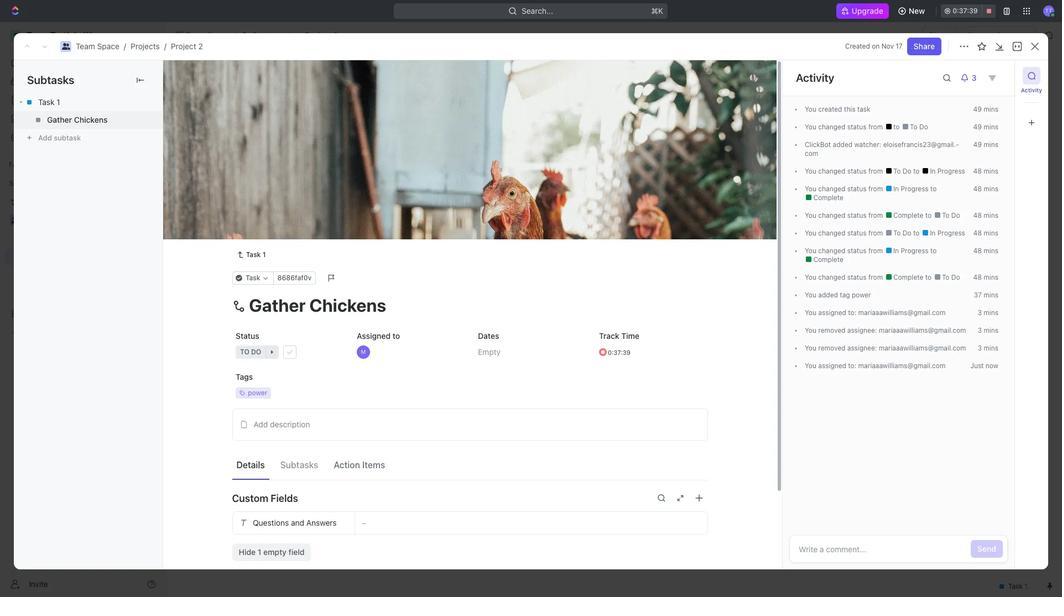 Task type: vqa. For each thing, say whether or not it's contained in the screenshot.
top Subtasks
yes



Task type: locate. For each thing, give the bounding box(es) containing it.
task 1 up dashboards
[[38, 97, 60, 107]]

2 vertical spatial 49 mins
[[974, 141, 999, 149]]

0 vertical spatial assigned
[[818, 309, 846, 317]]

empty
[[478, 347, 500, 357]]

2 horizontal spatial add task
[[982, 71, 1016, 80]]

5 48 mins from the top
[[974, 247, 999, 255]]

4 changed status from from the top
[[817, 211, 885, 220]]

2 from from the top
[[869, 167, 883, 175]]

watcher:
[[855, 141, 882, 149]]

0:37:39
[[953, 7, 978, 15], [608, 349, 630, 356]]

task 1 up the task 2
[[223, 192, 245, 202]]

1 vertical spatial you removed assignee: mariaaawilliams@gmail.com
[[805, 344, 966, 352]]

1 vertical spatial team
[[76, 41, 95, 51]]

team space / projects / project 2
[[76, 41, 203, 51]]

10 mins from the top
[[984, 291, 999, 299]]

0 horizontal spatial subtasks
[[27, 74, 74, 86]]

mins
[[984, 105, 999, 113], [984, 123, 999, 131], [984, 141, 999, 149], [984, 167, 999, 175], [984, 185, 999, 193], [984, 211, 999, 220], [984, 229, 999, 237], [984, 247, 999, 255], [984, 273, 999, 282], [984, 291, 999, 299], [984, 309, 999, 317], [984, 326, 999, 335], [984, 344, 999, 352]]

to:
[[848, 309, 857, 317], [848, 362, 857, 370]]

custom
[[232, 493, 268, 504]]

tag
[[840, 291, 850, 299]]

1 vertical spatial task 1 link
[[232, 248, 270, 262]]

list
[[249, 102, 262, 111]]

space for team space / projects / project 2
[[97, 41, 119, 51]]

calendar
[[282, 102, 315, 111]]

4 you from the top
[[805, 185, 817, 193]]

0 horizontal spatial add task button
[[218, 229, 260, 242]]

m
[[361, 349, 366, 355]]

share down new button
[[929, 30, 950, 40]]

add task button down calendar link
[[284, 154, 331, 167]]

power inside tags power
[[248, 389, 267, 397]]

1 horizontal spatial add task
[[297, 156, 326, 164]]

2 you assigned to: mariaaawilliams@gmail.com from the top
[[805, 362, 946, 370]]

added
[[833, 141, 853, 149], [818, 291, 838, 299]]

you assigned to: mariaaawilliams@gmail.com for just now
[[805, 362, 946, 370]]

user group image up the home link
[[62, 43, 70, 50]]

user group image
[[176, 33, 183, 38], [62, 43, 70, 50]]

0 vertical spatial team
[[186, 30, 205, 40]]

6 48 mins from the top
[[974, 273, 999, 282]]

track time
[[599, 331, 639, 341]]

search...
[[522, 6, 554, 15]]

com
[[805, 141, 959, 158]]

2 inside project 2 link
[[333, 30, 338, 40]]

9 mins from the top
[[984, 273, 999, 282]]

6 you from the top
[[805, 229, 817, 237]]

0:37:39 for 0:37:39 dropdown button
[[608, 349, 630, 356]]

created
[[818, 105, 842, 113]]

add task down the task 2
[[223, 231, 256, 240]]

1 vertical spatial you assigned to: mariaaawilliams@gmail.com
[[805, 362, 946, 370]]

upgrade
[[852, 6, 883, 15]]

from
[[869, 123, 883, 131], [869, 167, 883, 175], [869, 185, 883, 193], [869, 211, 883, 220], [869, 229, 883, 237], [869, 247, 883, 255], [869, 273, 883, 282]]

add down dashboards
[[38, 133, 52, 142]]

removed
[[818, 326, 846, 335], [818, 344, 846, 352]]

team for team space
[[186, 30, 205, 40]]

0 horizontal spatial projects link
[[131, 41, 160, 51]]

task button
[[232, 272, 273, 285]]

0 horizontal spatial task 1 link
[[14, 94, 163, 111]]

add task button down the task 2
[[218, 229, 260, 242]]

power right tag
[[852, 291, 871, 299]]

7 mins from the top
[[984, 229, 999, 237]]

eloisefrancis23@gmail.
[[883, 141, 959, 149]]

assigned for 3 mins
[[818, 309, 846, 317]]

0 horizontal spatial 0:37:39
[[608, 349, 630, 356]]

0 vertical spatial 49 mins
[[974, 105, 999, 113]]

projects
[[253, 30, 282, 40], [131, 41, 160, 51]]

task
[[999, 71, 1016, 80], [38, 97, 54, 107], [312, 156, 326, 164], [223, 192, 240, 202], [223, 212, 240, 221], [239, 231, 256, 240], [246, 251, 261, 259], [245, 274, 260, 282]]

power down tags
[[248, 389, 267, 397]]

0 vertical spatial space
[[207, 30, 230, 40]]

49 mins for changed status from
[[974, 123, 999, 131]]

projects link
[[239, 29, 285, 42], [131, 41, 160, 51]]

0:37:39 up automations
[[953, 7, 978, 15]]

change cover
[[650, 221, 701, 231]]

to do
[[908, 123, 928, 131], [892, 167, 913, 175], [940, 211, 960, 220], [892, 229, 913, 237], [940, 273, 960, 282], [240, 348, 261, 356]]

0 vertical spatial task 1 link
[[14, 94, 163, 111]]

add task up customize
[[982, 71, 1016, 80]]

Search tasks... text field
[[925, 126, 1035, 142]]

0 vertical spatial 49
[[974, 105, 982, 113]]

in progress
[[205, 156, 250, 164], [928, 167, 965, 175], [892, 185, 931, 193], [928, 229, 965, 237], [892, 247, 931, 255]]

1 inside custom fields element
[[258, 548, 261, 557]]

0 vertical spatial share
[[929, 30, 950, 40]]

1 horizontal spatial team
[[186, 30, 205, 40]]

10 you from the top
[[805, 309, 817, 317]]

1 vertical spatial activity
[[1021, 87, 1042, 94]]

7 from from the top
[[869, 273, 883, 282]]

0 horizontal spatial add task
[[223, 231, 256, 240]]

1 3 mins from the top
[[978, 309, 999, 317]]

1 vertical spatial assignee:
[[847, 344, 877, 352]]

2 vertical spatial 3 mins
[[978, 344, 999, 352]]

0 vertical spatial 1 button
[[248, 191, 263, 202]]

4 48 mins from the top
[[974, 229, 999, 237]]

subtasks up fields
[[280, 460, 318, 470]]

1 horizontal spatial activity
[[1021, 87, 1042, 94]]

0 vertical spatial 0:37:39
[[953, 7, 978, 15]]

1 horizontal spatial space
[[207, 30, 230, 40]]

to
[[893, 123, 902, 131], [910, 123, 918, 131], [893, 167, 901, 175], [913, 167, 922, 175], [931, 185, 937, 193], [925, 211, 934, 220], [942, 211, 950, 220], [893, 229, 901, 237], [913, 229, 922, 237], [931, 247, 937, 255], [925, 273, 934, 282], [942, 273, 950, 282], [392, 331, 400, 341], [240, 348, 249, 356]]

8 mins from the top
[[984, 247, 999, 255]]

m button
[[353, 342, 466, 362]]

3 from from the top
[[869, 185, 883, 193]]

task sidebar navigation tab list
[[1020, 67, 1044, 132]]

1 vertical spatial 49
[[974, 123, 982, 131]]

in
[[205, 156, 212, 164], [930, 167, 936, 175], [893, 185, 899, 193], [930, 229, 936, 237], [893, 247, 899, 255]]

add task down calendar
[[297, 156, 326, 164]]

1 horizontal spatial subtasks
[[280, 460, 318, 470]]

1 vertical spatial share
[[914, 41, 935, 51]]

1 horizontal spatial power
[[852, 291, 871, 299]]

assigned
[[357, 331, 390, 341]]

added right clickbot on the top right
[[833, 141, 853, 149]]

2 48 mins from the top
[[974, 185, 999, 193]]

0 vertical spatial task 1
[[38, 97, 60, 107]]

share button right the "17"
[[907, 38, 942, 55]]

3 inside dropdown button
[[972, 73, 977, 82]]

custom fields
[[232, 493, 298, 504]]

1 vertical spatial power
[[248, 389, 267, 397]]

task 1 link
[[14, 94, 163, 111], [232, 248, 270, 262]]

status
[[847, 123, 867, 131], [847, 167, 867, 175], [847, 185, 867, 193], [847, 211, 867, 220], [847, 229, 867, 237], [847, 247, 867, 255], [847, 273, 867, 282]]

0 vertical spatial you removed assignee: mariaaawilliams@gmail.com
[[805, 326, 966, 335]]

12 you from the top
[[805, 344, 817, 352]]

1 status from the top
[[847, 123, 867, 131]]

dashboards
[[27, 114, 69, 123]]

task 1 link up chickens
[[14, 94, 163, 111]]

49
[[974, 105, 982, 113], [974, 123, 982, 131], [974, 141, 982, 149]]

1 horizontal spatial user group image
[[176, 33, 183, 38]]

1 vertical spatial hide
[[239, 548, 256, 557]]

add down calendar link
[[297, 156, 310, 164]]

now
[[986, 362, 999, 370]]

1 horizontal spatial projects link
[[239, 29, 285, 42]]

4 mins from the top
[[984, 167, 999, 175]]

0 horizontal spatial team
[[76, 41, 95, 51]]

reposition button
[[591, 217, 644, 235]]

hide for hide 1 empty field
[[239, 548, 256, 557]]

1 vertical spatial 1 button
[[249, 211, 264, 222]]

change cover button
[[644, 217, 707, 235]]

project 2 link
[[291, 29, 341, 42], [171, 41, 203, 51]]

table link
[[333, 99, 355, 115]]

0 vertical spatial activity
[[796, 71, 835, 84]]

subtasks down home
[[27, 74, 74, 86]]

2 horizontal spatial task 1
[[246, 251, 266, 259]]

13 mins from the top
[[984, 344, 999, 352]]

add task for the top the add task button
[[982, 71, 1016, 80]]

0:37:39 down track time
[[608, 349, 630, 356]]

1 49 from the top
[[974, 105, 982, 113]]

0 vertical spatial removed
[[818, 326, 846, 335]]

new
[[909, 6, 925, 15]]

1 horizontal spatial projects
[[253, 30, 282, 40]]

to: for just now
[[848, 362, 857, 370]]

1 to: from the top
[[848, 309, 857, 317]]

0 vertical spatial user group image
[[176, 33, 183, 38]]

this
[[844, 105, 856, 113]]

0 vertical spatial assignee:
[[847, 326, 877, 335]]

1 vertical spatial assigned
[[818, 362, 846, 370]]

0 horizontal spatial task 1
[[38, 97, 60, 107]]

do inside dropdown button
[[251, 348, 261, 356]]

1 vertical spatial user group image
[[62, 43, 70, 50]]

send button
[[971, 541, 1003, 558]]

action
[[334, 460, 360, 470]]

share
[[929, 30, 950, 40], [914, 41, 935, 51]]

you removed assignee: mariaaawilliams@gmail.com
[[805, 326, 966, 335], [805, 344, 966, 352]]

1 horizontal spatial task 1
[[223, 192, 245, 202]]

1 vertical spatial removed
[[818, 344, 846, 352]]

2 assigned from the top
[[818, 362, 846, 370]]

2 3 mins from the top
[[978, 326, 999, 335]]

user group image
[[11, 217, 20, 224]]

6 mins from the top
[[984, 211, 999, 220]]

hide for hide
[[574, 129, 589, 138]]

1 vertical spatial 49 mins
[[974, 123, 999, 131]]

2 vertical spatial 49
[[974, 141, 982, 149]]

17
[[896, 42, 903, 50]]

tree
[[4, 193, 160, 342]]

favorites button
[[4, 158, 42, 172]]

49 mins down "customize" button
[[974, 141, 999, 149]]

2 vertical spatial add task
[[223, 231, 256, 240]]

1 49 mins from the top
[[974, 105, 999, 113]]

team for team space / projects / project 2
[[76, 41, 95, 51]]

0 horizontal spatial projects
[[131, 41, 160, 51]]

mariaaawilliams@gmail.com
[[858, 309, 946, 317], [879, 326, 966, 335], [879, 344, 966, 352], [858, 362, 946, 370]]

task 1 link up task dropdown button at the top of page
[[232, 248, 270, 262]]

share button down the new
[[922, 27, 957, 44]]

subtasks button
[[276, 455, 323, 475]]

new button
[[893, 2, 932, 20]]

project
[[305, 30, 331, 40], [171, 41, 196, 51], [192, 66, 242, 84]]

1 vertical spatial space
[[97, 41, 119, 51]]

0:37:39 inside dropdown button
[[608, 349, 630, 356]]

inbox link
[[4, 72, 160, 90]]

0:37:39 inside button
[[953, 7, 978, 15]]

add
[[982, 71, 997, 80], [38, 133, 52, 142], [297, 156, 310, 164], [223, 231, 237, 240], [254, 420, 268, 429]]

6 changed status from from the top
[[817, 247, 885, 255]]

0 horizontal spatial hide
[[239, 548, 256, 557]]

1 horizontal spatial task 1 link
[[232, 248, 270, 262]]

0 vertical spatial power
[[852, 291, 871, 299]]

user group image inside the team space link
[[176, 33, 183, 38]]

1 button for 2
[[249, 211, 264, 222]]

1 horizontal spatial project 2
[[305, 30, 338, 40]]

created
[[845, 42, 870, 50]]

1 vertical spatial project
[[171, 41, 196, 51]]

1 vertical spatial subtasks
[[280, 460, 318, 470]]

2 assignee: from the top
[[847, 344, 877, 352]]

1 48 from the top
[[974, 167, 982, 175]]

team
[[186, 30, 205, 40], [76, 41, 95, 51]]

2 vertical spatial task 1
[[246, 251, 266, 259]]

1 you assigned to: mariaaawilliams@gmail.com from the top
[[805, 309, 946, 317]]

task sidebar content section
[[780, 60, 1015, 570]]

add task button up customize
[[976, 67, 1022, 85]]

task 1 up task dropdown button at the top of page
[[246, 251, 266, 259]]

1 changed from the top
[[818, 123, 846, 131]]

7 you from the top
[[805, 247, 817, 255]]

changed status from
[[817, 123, 885, 131], [817, 167, 885, 175], [817, 185, 885, 193], [817, 211, 885, 220], [817, 229, 885, 237], [817, 247, 885, 255], [817, 273, 885, 282]]

2 49 mins from the top
[[974, 123, 999, 131]]

1 removed from the top
[[818, 326, 846, 335]]

0 vertical spatial you assigned to: mariaaawilliams@gmail.com
[[805, 309, 946, 317]]

0 horizontal spatial space
[[97, 41, 119, 51]]

tt button
[[1040, 2, 1058, 20]]

1 vertical spatial to:
[[848, 362, 857, 370]]

0 horizontal spatial power
[[248, 389, 267, 397]]

49 mins up search tasks... text field
[[974, 105, 999, 113]]

nov
[[882, 42, 894, 50]]

8686faf0v button
[[273, 272, 316, 285]]

0 vertical spatial add task
[[982, 71, 1016, 80]]

2 vertical spatial add task button
[[218, 229, 260, 242]]

5 changed status from from the top
[[817, 229, 885, 237]]

hide inside custom fields element
[[239, 548, 256, 557]]

added left tag
[[818, 291, 838, 299]]

user group image left team space
[[176, 33, 183, 38]]

0 horizontal spatial project 2
[[192, 66, 258, 84]]

0 horizontal spatial user group image
[[62, 43, 70, 50]]

1 horizontal spatial hide
[[574, 129, 589, 138]]

assigned
[[818, 309, 846, 317], [818, 362, 846, 370]]

you created this task
[[805, 105, 871, 113]]

2 horizontal spatial add task button
[[976, 67, 1022, 85]]

2 to: from the top
[[848, 362, 857, 370]]

board link
[[204, 99, 228, 115]]

0 vertical spatial 3 mins
[[978, 309, 999, 317]]

1 you removed assignee: mariaaawilliams@gmail.com from the top
[[805, 326, 966, 335]]

hide inside the hide button
[[574, 129, 589, 138]]

2 49 from the top
[[974, 123, 982, 131]]

1 vertical spatial 3 mins
[[978, 326, 999, 335]]

1 assigned from the top
[[818, 309, 846, 317]]

1 button
[[248, 191, 263, 202], [249, 211, 264, 222]]

invite
[[29, 580, 48, 589]]

9 you from the top
[[805, 291, 817, 299]]

complete
[[812, 194, 844, 202], [892, 211, 925, 220], [812, 256, 844, 264], [892, 273, 925, 282]]

1 vertical spatial 0:37:39
[[608, 349, 630, 356]]

0 horizontal spatial activity
[[796, 71, 835, 84]]

3 48 from the top
[[974, 211, 982, 220]]

Edit task name text field
[[232, 295, 708, 316]]

you assigned to: mariaaawilliams@gmail.com
[[805, 309, 946, 317], [805, 362, 946, 370]]

1 horizontal spatial add task button
[[284, 154, 331, 167]]

share right the "17"
[[914, 41, 935, 51]]

3 49 from the top
[[974, 141, 982, 149]]

0 vertical spatial added
[[833, 141, 853, 149]]

team space link
[[172, 29, 232, 42], [76, 41, 119, 51]]

3 49 mins from the top
[[974, 141, 999, 149]]

automations button
[[962, 27, 1019, 44]]

1 horizontal spatial 0:37:39
[[953, 7, 978, 15]]

add left description
[[254, 420, 268, 429]]

share button
[[922, 27, 957, 44], [907, 38, 942, 55]]

49 mins down customize
[[974, 123, 999, 131]]

0 vertical spatial hide
[[574, 129, 589, 138]]

hide 1 empty field
[[239, 548, 305, 557]]

11 mins from the top
[[984, 309, 999, 317]]

power inside 'task sidebar content' section
[[852, 291, 871, 299]]

0 vertical spatial subtasks
[[27, 74, 74, 86]]

6 48 from the top
[[974, 273, 982, 282]]

11 you from the top
[[805, 326, 817, 335]]

space
[[207, 30, 230, 40], [97, 41, 119, 51]]

assigned for just now
[[818, 362, 846, 370]]

2
[[333, 30, 338, 40], [198, 41, 203, 51], [245, 66, 254, 84], [263, 156, 267, 164], [242, 212, 247, 221]]

docs
[[27, 95, 45, 105]]

and
[[291, 518, 304, 528]]

0 vertical spatial to:
[[848, 309, 857, 317]]

7 changed status from from the top
[[817, 273, 885, 282]]



Task type: describe. For each thing, give the bounding box(es) containing it.
– button
[[355, 512, 707, 534]]

home link
[[4, 54, 160, 71]]

1 vertical spatial projects
[[131, 41, 160, 51]]

items
[[362, 460, 385, 470]]

share for share button below the new
[[929, 30, 950, 40]]

1 vertical spatial task 1
[[223, 192, 245, 202]]

tags
[[235, 372, 253, 382]]

5 you from the top
[[805, 211, 817, 220]]

gantt link
[[374, 99, 396, 115]]

4 changed from the top
[[818, 211, 846, 220]]

5 48 from the top
[[974, 247, 982, 255]]

1 from from the top
[[869, 123, 883, 131]]

tree inside the sidebar navigation
[[4, 193, 160, 342]]

add description
[[254, 420, 310, 429]]

3 48 mins from the top
[[974, 211, 999, 220]]

13 you from the top
[[805, 362, 817, 370]]

add description button
[[236, 416, 704, 434]]

you assigned to: mariaaawilliams@gmail.com for 3 mins
[[805, 309, 946, 317]]

dates
[[478, 331, 499, 341]]

add up customize
[[982, 71, 997, 80]]

2 you removed assignee: mariaaawilliams@gmail.com from the top
[[805, 344, 966, 352]]

2 48 from the top
[[974, 185, 982, 193]]

1 changed status from from the top
[[817, 123, 885, 131]]

1 vertical spatial project 2
[[192, 66, 258, 84]]

2 vertical spatial project
[[192, 66, 242, 84]]

details
[[237, 460, 265, 470]]

add subtask button
[[14, 129, 163, 147]]

–
[[362, 519, 366, 528]]

activity inside task sidebar navigation tab list
[[1021, 87, 1042, 94]]

task 2
[[223, 212, 247, 221]]

automations
[[967, 30, 1014, 40]]

sidebar navigation
[[0, 22, 165, 598]]

0 vertical spatial add task button
[[976, 67, 1022, 85]]

1 horizontal spatial project 2 link
[[291, 29, 341, 42]]

customize
[[968, 102, 1007, 111]]

field
[[289, 548, 305, 557]]

1 button for 1
[[248, 191, 263, 202]]

1 vertical spatial add task button
[[284, 154, 331, 167]]

4 from from the top
[[869, 211, 883, 220]]

2 removed from the top
[[818, 344, 846, 352]]

power button
[[232, 383, 344, 403]]

4 status from the top
[[847, 211, 867, 220]]

fields
[[271, 493, 298, 504]]

gather
[[47, 115, 72, 124]]

3 you from the top
[[805, 167, 817, 175]]

0:37:39 button
[[596, 342, 708, 362]]

docs link
[[4, 91, 160, 109]]

49 mins for added watcher:
[[974, 141, 999, 149]]

1 mins from the top
[[984, 105, 999, 113]]

0 vertical spatial project
[[305, 30, 331, 40]]

to: for 3 mins
[[848, 309, 857, 317]]

1 48 mins from the top
[[974, 167, 999, 175]]

team space
[[186, 30, 230, 40]]

details button
[[232, 455, 269, 475]]

1 you from the top
[[805, 105, 817, 113]]

5 status from the top
[[847, 229, 867, 237]]

table
[[336, 102, 355, 111]]

send
[[978, 544, 996, 554]]

7 changed from the top
[[818, 273, 846, 282]]

subtask
[[54, 133, 81, 142]]

hide button
[[570, 127, 593, 141]]

gantt
[[376, 102, 396, 111]]

tags power
[[235, 372, 267, 397]]

questions
[[253, 518, 289, 528]]

0:37:39 for 0:37:39 button
[[953, 7, 978, 15]]

favorites
[[9, 160, 38, 169]]

2 status from the top
[[847, 167, 867, 175]]

2 changed from the top
[[818, 167, 846, 175]]

2 you from the top
[[805, 123, 817, 131]]

5 from from the top
[[869, 229, 883, 237]]

1 vertical spatial add task
[[297, 156, 326, 164]]

status
[[235, 331, 259, 341]]

49 for added watcher:
[[974, 141, 982, 149]]

3 mins from the top
[[984, 141, 999, 149]]

clickbot
[[805, 141, 831, 149]]

home
[[27, 58, 48, 67]]

add subtask
[[38, 133, 81, 142]]

time
[[621, 331, 639, 341]]

1 horizontal spatial team space link
[[172, 29, 232, 42]]

to inside dropdown button
[[240, 348, 249, 356]]

7 status from the top
[[847, 273, 867, 282]]

on
[[872, 42, 880, 50]]

3 button
[[956, 69, 984, 87]]

4 48 from the top
[[974, 229, 982, 237]]

6 status from the top
[[847, 247, 867, 255]]

board
[[206, 102, 228, 111]]

tt
[[1045, 7, 1053, 14]]

1 vertical spatial added
[[818, 291, 838, 299]]

0 vertical spatial projects
[[253, 30, 282, 40]]

added watcher:
[[831, 141, 883, 149]]

0 horizontal spatial team space link
[[76, 41, 119, 51]]

you added tag power
[[805, 291, 871, 299]]

task
[[857, 105, 871, 113]]

0:37:39 button
[[941, 4, 996, 18]]

3 3 mins from the top
[[978, 344, 999, 352]]

cover
[[680, 221, 701, 231]]

inbox
[[27, 76, 46, 86]]

assignees button
[[447, 127, 499, 141]]

12 mins from the top
[[984, 326, 999, 335]]

just
[[971, 362, 984, 370]]

49 for changed status from
[[974, 123, 982, 131]]

change cover button
[[644, 217, 707, 235]]

add task for the add task button to the bottom
[[223, 231, 256, 240]]

gather chickens link
[[14, 111, 163, 129]]

space for team space
[[207, 30, 230, 40]]

1 assignee: from the top
[[847, 326, 877, 335]]

6 from from the top
[[869, 247, 883, 255]]

0 horizontal spatial project 2 link
[[171, 41, 203, 51]]

list link
[[246, 99, 262, 115]]

eloisefrancis23@gmail. com
[[805, 141, 959, 158]]

37 mins
[[974, 291, 999, 299]]

5 mins from the top
[[984, 185, 999, 193]]

3 changed from the top
[[818, 185, 846, 193]]

3 status from the top
[[847, 185, 867, 193]]

assignees
[[461, 129, 494, 138]]

to do button
[[232, 342, 344, 362]]

3 changed status from from the top
[[817, 185, 885, 193]]

custom fields element
[[232, 512, 708, 562]]

share for share button right of the "17"
[[914, 41, 935, 51]]

track
[[599, 331, 619, 341]]

0 vertical spatial project 2
[[305, 30, 338, 40]]

2 mins from the top
[[984, 123, 999, 131]]

subtasks inside button
[[280, 460, 318, 470]]

reposition
[[598, 221, 636, 231]]

action items button
[[329, 455, 390, 475]]

empty button
[[474, 342, 587, 362]]

answers
[[306, 518, 336, 528]]

6 changed from the top
[[818, 247, 846, 255]]

to do inside dropdown button
[[240, 348, 261, 356]]

8 you from the top
[[805, 273, 817, 282]]

assigned to
[[357, 331, 400, 341]]

gather chickens
[[47, 115, 108, 124]]

5 changed from the top
[[818, 229, 846, 237]]

custom fields button
[[232, 485, 708, 512]]

task inside dropdown button
[[245, 274, 260, 282]]

upgrade link
[[836, 3, 889, 19]]

8686faf0v
[[277, 274, 311, 282]]

dashboards link
[[4, 110, 160, 128]]

spaces
[[9, 179, 32, 188]]

2 changed status from from the top
[[817, 167, 885, 175]]

calendar link
[[280, 99, 315, 115]]

activity inside 'task sidebar content' section
[[796, 71, 835, 84]]

questions and answers
[[253, 518, 336, 528]]

add down the task 2
[[223, 231, 237, 240]]



